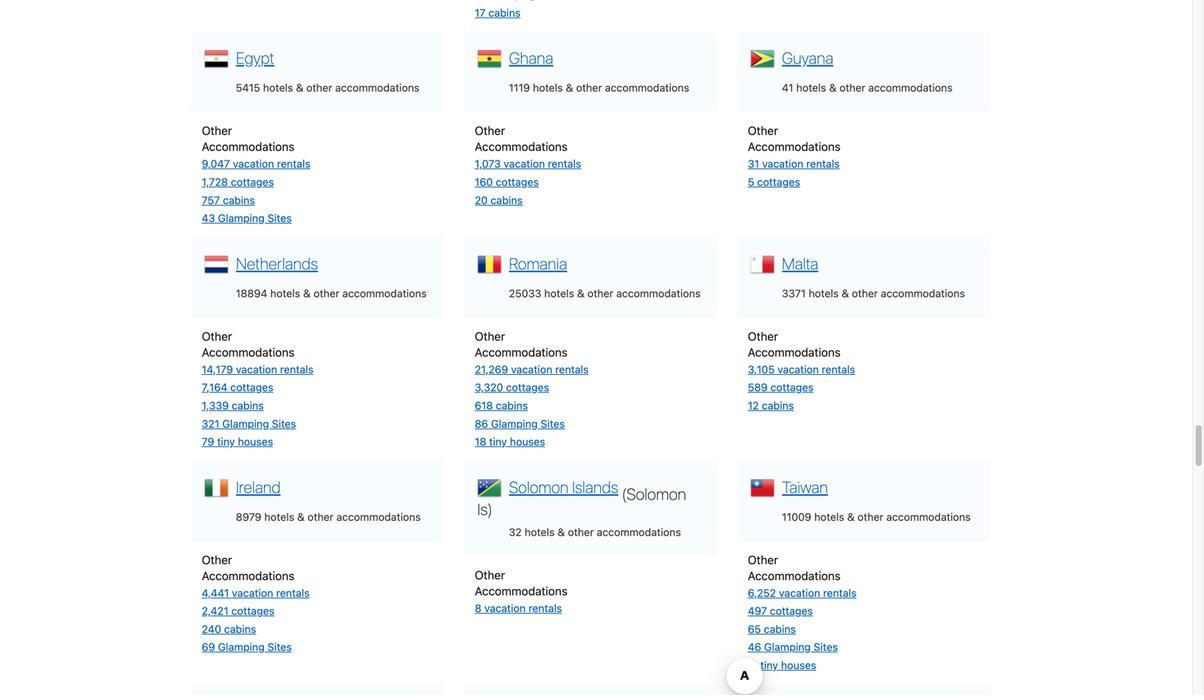 Task type: vqa. For each thing, say whether or not it's contained in the screenshot.


Task type: locate. For each thing, give the bounding box(es) containing it.
other for malta
[[852, 287, 878, 300]]

other right 11009
[[857, 511, 883, 523]]

vacation right 8
[[484, 602, 526, 614]]

glamping for netherlands
[[222, 417, 269, 430]]

sites up 79 tiny houses link
[[272, 417, 296, 430]]

vacation up 7,164 cottages link at the bottom left of the page
[[236, 363, 277, 376]]

other inside other accommodations 4,441 vacation rentals 2,421 cottages 240 cabins 69 glamping sites
[[202, 553, 232, 567]]

cabins inside other accommodations 4,441 vacation rentals 2,421 cottages 240 cabins 69 glamping sites
[[224, 623, 256, 635]]

cottages inside other accommodations 31 vacation rentals 5 cottages
[[757, 176, 800, 188]]

cottages down "3,105 vacation rentals" link
[[770, 381, 814, 394]]

accommodations for netherlands
[[202, 345, 294, 359]]

sites for netherlands
[[272, 417, 296, 430]]

hotels for guyana
[[796, 82, 826, 94]]

cabins down 1,728 cottages link
[[223, 194, 255, 206]]

ghana link
[[505, 47, 553, 67]]

& for ghana
[[566, 82, 573, 94]]

vacation up 497 cottages link on the bottom right
[[779, 587, 820, 599]]

46
[[748, 641, 761, 654]]

cabins down 497 cottages link on the bottom right
[[764, 623, 796, 635]]

& right 25033
[[577, 287, 585, 300]]

houses inside other accommodations 6,252 vacation rentals 497 cottages 65 cabins 46 glamping sites 11 tiny houses
[[781, 659, 816, 672]]

hotels for netherlands
[[270, 287, 300, 300]]

glamping for romania
[[491, 417, 538, 430]]

hotels for ireland
[[264, 511, 294, 523]]

cottages inside other accommodations 6,252 vacation rentals 497 cottages 65 cabins 46 glamping sites 11 tiny houses
[[770, 605, 813, 617]]

houses for netherlands
[[238, 435, 273, 448]]

hotels right 41
[[796, 82, 826, 94]]

vacation up 3,320 cottages link
[[511, 363, 552, 376]]

other right 8979
[[308, 511, 334, 523]]

other accommodations 6,252 vacation rentals 497 cottages 65 cabins 46 glamping sites 11 tiny houses
[[748, 553, 857, 672]]

1,339 cabins link
[[202, 399, 264, 412]]

glamping inside other accommodations 4,441 vacation rentals 2,421 cottages 240 cabins 69 glamping sites
[[218, 641, 265, 654]]

1 horizontal spatial houses
[[510, 435, 545, 448]]

12 cabins link
[[748, 399, 794, 412]]

other up '31' in the top right of the page
[[748, 124, 778, 137]]

rentals inside other accommodations 4,441 vacation rentals 2,421 cottages 240 cabins 69 glamping sites
[[276, 587, 310, 599]]

& right 8979
[[297, 511, 305, 523]]

other up 14,179
[[202, 329, 232, 343]]

glamping down 240 cabins link
[[218, 641, 265, 654]]

17 cabins
[[475, 6, 521, 19]]

vacation for ghana
[[504, 158, 545, 170]]

cottages inside other accommodations 21,269 vacation rentals 3,320 cottages 618 cabins 86 glamping sites 18 tiny houses
[[506, 381, 549, 394]]

sites for egypt
[[267, 212, 292, 224]]

glamping for egypt
[[218, 212, 265, 224]]

accommodations up 6,252 vacation rentals link
[[748, 569, 841, 583]]

3,105
[[748, 363, 775, 376]]

other inside other accommodations 8 vacation rentals
[[475, 568, 505, 582]]

sites up 11 tiny houses link
[[814, 641, 838, 654]]

32 hotels & other accommodations
[[509, 526, 681, 538]]

& down guyana
[[829, 82, 837, 94]]

other right 5415 at the left top of page
[[306, 82, 332, 94]]

rentals for netherlands
[[280, 363, 314, 376]]

cabins inside other accommodations 1,073 vacation rentals 160 cottages 20 cabins
[[491, 194, 523, 206]]

&
[[296, 82, 303, 94], [566, 82, 573, 94], [829, 82, 837, 94], [303, 287, 311, 300], [577, 287, 585, 300], [842, 287, 849, 300], [297, 511, 305, 523], [847, 511, 855, 523], [557, 526, 565, 538]]

sites
[[267, 212, 292, 224], [272, 417, 296, 430], [541, 417, 565, 430], [268, 641, 292, 654], [814, 641, 838, 654]]

glamping up 79 tiny houses link
[[222, 417, 269, 430]]

houses
[[238, 435, 273, 448], [510, 435, 545, 448], [781, 659, 816, 672]]

& right 11009
[[847, 511, 855, 523]]

cabins for ghana
[[491, 194, 523, 206]]

1,728 cottages link
[[202, 176, 274, 188]]

sites up netherlands link
[[267, 212, 292, 224]]

5 cottages link
[[748, 176, 800, 188]]

cabins down the 589 cottages link
[[762, 399, 794, 412]]

sites inside other accommodations 14,179 vacation rentals 7,164 cottages 1,339 cabins 321 glamping sites 79 tiny houses
[[272, 417, 296, 430]]

rentals inside "other accommodations 9,047 vacation rentals 1,728 cottages 757 cabins 43 glamping sites"
[[277, 158, 310, 170]]

hotels for egypt
[[263, 82, 293, 94]]

cabins right 17
[[488, 6, 521, 19]]

vacation up '5 cottages' link
[[762, 158, 803, 170]]

accommodations inside other accommodations 14,179 vacation rentals 7,164 cottages 1,339 cabins 321 glamping sites 79 tiny houses
[[202, 345, 294, 359]]

accommodations for ghana
[[605, 82, 689, 94]]

3,320
[[475, 381, 503, 394]]

hotels right 1119
[[533, 82, 563, 94]]

cottages down '4,441 vacation rentals' link in the bottom left of the page
[[231, 605, 274, 617]]

sites for ireland
[[268, 641, 292, 654]]

vacation for netherlands
[[236, 363, 277, 376]]

other accommodations 14,179 vacation rentals 7,164 cottages 1,339 cabins 321 glamping sites 79 tiny houses
[[202, 329, 314, 448]]

69 glamping sites link
[[202, 641, 292, 654]]

& for egypt
[[296, 82, 303, 94]]

cottages for ghana
[[496, 176, 539, 188]]

accommodations for egypt
[[335, 82, 419, 94]]

other up 3,105
[[748, 329, 778, 343]]

& for netherlands
[[303, 287, 311, 300]]

18 tiny houses link
[[475, 435, 545, 448]]

other inside other accommodations 6,252 vacation rentals 497 cottages 65 cabins 46 glamping sites 11 tiny houses
[[748, 553, 778, 567]]

other inside other accommodations 31 vacation rentals 5 cottages
[[748, 124, 778, 137]]

accommodations up '4,441 vacation rentals' link in the bottom left of the page
[[202, 569, 294, 583]]

sites inside other accommodations 4,441 vacation rentals 2,421 cottages 240 cabins 69 glamping sites
[[268, 641, 292, 654]]

other for guyana
[[839, 82, 865, 94]]

accommodations up 31 vacation rentals link
[[748, 140, 841, 153]]

other up 6,252
[[748, 553, 778, 567]]

other for egypt
[[202, 124, 232, 137]]

other accommodations 3,105 vacation rentals 589 cottages 12 cabins
[[748, 329, 855, 412]]

is)
[[477, 500, 492, 519]]

glamping inside other accommodations 14,179 vacation rentals 7,164 cottages 1,339 cabins 321 glamping sites 79 tiny houses
[[222, 417, 269, 430]]

cabins down the "2,421 cottages" link
[[224, 623, 256, 635]]

cottages inside other accommodations 3,105 vacation rentals 589 cottages 12 cabins
[[770, 381, 814, 394]]

other for romania
[[475, 329, 505, 343]]

240 cabins link
[[202, 623, 256, 635]]

1,073 vacation rentals link
[[475, 158, 581, 170]]

tiny
[[217, 435, 235, 448], [489, 435, 507, 448], [760, 659, 778, 672]]

0 horizontal spatial houses
[[238, 435, 273, 448]]

cabins inside other accommodations 3,105 vacation rentals 589 cottages 12 cabins
[[762, 399, 794, 412]]

vacation inside other accommodations 4,441 vacation rentals 2,421 cottages 240 cabins 69 glamping sites
[[232, 587, 273, 599]]

cottages inside other accommodations 14,179 vacation rentals 7,164 cottages 1,339 cabins 321 glamping sites 79 tiny houses
[[230, 381, 273, 394]]

hotels for romania
[[544, 287, 574, 300]]

65
[[748, 623, 761, 635]]

other for taiwan
[[857, 511, 883, 523]]

houses inside other accommodations 21,269 vacation rentals 3,320 cottages 618 cabins 86 glamping sites 18 tiny houses
[[510, 435, 545, 448]]

other inside "other accommodations 9,047 vacation rentals 1,728 cottages 757 cabins 43 glamping sites"
[[202, 124, 232, 137]]

rentals inside other accommodations 21,269 vacation rentals 3,320 cottages 618 cabins 86 glamping sites 18 tiny houses
[[555, 363, 589, 376]]

2,421
[[202, 605, 228, 617]]

other for ghana
[[475, 124, 505, 137]]

vacation for romania
[[511, 363, 552, 376]]

vacation up 1,728 cottages link
[[233, 158, 274, 170]]

& right 3371
[[842, 287, 849, 300]]

(solomon
[[622, 484, 686, 503]]

glamping inside other accommodations 21,269 vacation rentals 3,320 cottages 618 cabins 86 glamping sites 18 tiny houses
[[491, 417, 538, 430]]

& for guyana
[[829, 82, 837, 94]]

accommodations for egypt
[[202, 140, 294, 153]]

cabins inside other accommodations 6,252 vacation rentals 497 cottages 65 cabins 46 glamping sites 11 tiny houses
[[764, 623, 796, 635]]

accommodations up 9,047 vacation rentals link
[[202, 140, 294, 153]]

11
[[748, 659, 757, 672]]

sites inside other accommodations 21,269 vacation rentals 3,320 cottages 618 cabins 86 glamping sites 18 tiny houses
[[541, 417, 565, 430]]

cabins inside other accommodations 14,179 vacation rentals 7,164 cottages 1,339 cabins 321 glamping sites 79 tiny houses
[[232, 399, 264, 412]]

vacation for egypt
[[233, 158, 274, 170]]

14,179
[[202, 363, 233, 376]]

1 horizontal spatial tiny
[[489, 435, 507, 448]]

accommodations up 21,269 vacation rentals link
[[475, 345, 568, 359]]

cottages inside other accommodations 4,441 vacation rentals 2,421 cottages 240 cabins 69 glamping sites
[[231, 605, 274, 617]]

sites up the '18 tiny houses' 'link'
[[541, 417, 565, 430]]

cottages for romania
[[506, 381, 549, 394]]

rentals inside other accommodations 1,073 vacation rentals 160 cottages 20 cabins
[[548, 158, 581, 170]]

accommodations for taiwan
[[886, 511, 971, 523]]

accommodations inside other accommodations 3,105 vacation rentals 589 cottages 12 cabins
[[748, 345, 841, 359]]

tiny inside other accommodations 21,269 vacation rentals 3,320 cottages 618 cabins 86 glamping sites 18 tiny houses
[[489, 435, 507, 448]]

other up 8
[[475, 568, 505, 582]]

other up 1,073 in the left top of the page
[[475, 124, 505, 137]]

other up "9,047"
[[202, 124, 232, 137]]

cabins down 3,320 cottages link
[[496, 399, 528, 412]]

3371 hotels & other accommodations
[[782, 287, 965, 300]]

glamping
[[218, 212, 265, 224], [222, 417, 269, 430], [491, 417, 538, 430], [218, 641, 265, 654], [764, 641, 811, 654]]

sites inside "other accommodations 9,047 vacation rentals 1,728 cottages 757 cabins 43 glamping sites"
[[267, 212, 292, 224]]

79
[[202, 435, 214, 448]]

other accommodations 9,047 vacation rentals 1,728 cottages 757 cabins 43 glamping sites
[[202, 124, 310, 224]]

& down netherlands
[[303, 287, 311, 300]]

tiny right 11
[[760, 659, 778, 672]]

other inside other accommodations 21,269 vacation rentals 3,320 cottages 618 cabins 86 glamping sites 18 tiny houses
[[475, 329, 505, 343]]

romania link
[[505, 252, 567, 273]]

vacation
[[233, 158, 274, 170], [504, 158, 545, 170], [762, 158, 803, 170], [236, 363, 277, 376], [511, 363, 552, 376], [777, 363, 819, 376], [232, 587, 273, 599], [779, 587, 820, 599], [484, 602, 526, 614]]

vacation inside other accommodations 3,105 vacation rentals 589 cottages 12 cabins
[[777, 363, 819, 376]]

accommodations inside "other accommodations 9,047 vacation rentals 1,728 cottages 757 cabins 43 glamping sites"
[[202, 140, 294, 153]]

other inside other accommodations 1,073 vacation rentals 160 cottages 20 cabins
[[475, 124, 505, 137]]

vacation up the 589 cottages link
[[777, 363, 819, 376]]

11009
[[782, 511, 811, 523]]

other for netherlands
[[313, 287, 339, 300]]

0 horizontal spatial tiny
[[217, 435, 235, 448]]

hotels down netherlands
[[270, 287, 300, 300]]

cottages inside "other accommodations 9,047 vacation rentals 1,728 cottages 757 cabins 43 glamping sites"
[[231, 176, 274, 188]]

46 glamping sites link
[[748, 641, 838, 654]]

accommodations
[[335, 82, 419, 94], [605, 82, 689, 94], [868, 82, 953, 94], [342, 287, 427, 300], [616, 287, 701, 300], [881, 287, 965, 300], [336, 511, 421, 523], [886, 511, 971, 523], [597, 526, 681, 538]]

vacation for solomon islands
[[484, 602, 526, 614]]

sites inside other accommodations 6,252 vacation rentals 497 cottages 65 cabins 46 glamping sites 11 tiny houses
[[814, 641, 838, 654]]

accommodations up 14,179 vacation rentals link
[[202, 345, 294, 359]]

accommodations up "3,105 vacation rentals" link
[[748, 345, 841, 359]]

cottages
[[231, 176, 274, 188], [496, 176, 539, 188], [757, 176, 800, 188], [230, 381, 273, 394], [506, 381, 549, 394], [770, 381, 814, 394], [231, 605, 274, 617], [770, 605, 813, 617]]

houses down 321 glamping sites 'link'
[[238, 435, 273, 448]]

11009 hotels & other accommodations
[[782, 511, 971, 523]]

guyana link
[[778, 47, 833, 67]]

86 glamping sites link
[[475, 417, 565, 430]]

757 cabins link
[[202, 194, 255, 206]]

cottages down 21,269 vacation rentals link
[[506, 381, 549, 394]]

rentals for solomon islands
[[529, 602, 562, 614]]

rentals inside other accommodations 3,105 vacation rentals 589 cottages 12 cabins
[[822, 363, 855, 376]]

vacation inside other accommodations 14,179 vacation rentals 7,164 cottages 1,339 cabins 321 glamping sites 79 tiny houses
[[236, 363, 277, 376]]

vacation up the "2,421 cottages" link
[[232, 587, 273, 599]]

31 vacation rentals link
[[748, 158, 840, 170]]

69
[[202, 641, 215, 654]]

solomon islands link
[[505, 476, 618, 497]]

houses down 86 glamping sites link
[[510, 435, 545, 448]]

hotels right 3371
[[809, 287, 839, 300]]

accommodations up 1,073 vacation rentals link
[[475, 140, 568, 153]]

cabins down 160 cottages link
[[491, 194, 523, 206]]

other right 41
[[839, 82, 865, 94]]

tiny inside other accommodations 14,179 vacation rentals 7,164 cottages 1,339 cabins 321 glamping sites 79 tiny houses
[[217, 435, 235, 448]]

accommodations inside other accommodations 21,269 vacation rentals 3,320 cottages 618 cabins 86 glamping sites 18 tiny houses
[[475, 345, 568, 359]]

cabins
[[488, 6, 521, 19], [223, 194, 255, 206], [491, 194, 523, 206], [232, 399, 264, 412], [496, 399, 528, 412], [762, 399, 794, 412], [224, 623, 256, 635], [764, 623, 796, 635]]

other right 3371
[[852, 287, 878, 300]]

accommodations up 8 vacation rentals link at the left
[[475, 584, 568, 598]]

vacation inside other accommodations 21,269 vacation rentals 3,320 cottages 618 cabins 86 glamping sites 18 tiny houses
[[511, 363, 552, 376]]

41
[[782, 82, 793, 94]]

cottages down 1,073 vacation rentals link
[[496, 176, 539, 188]]

vacation inside other accommodations 31 vacation rentals 5 cottages
[[762, 158, 803, 170]]

3,105 vacation rentals link
[[748, 363, 855, 376]]

vacation inside other accommodations 6,252 vacation rentals 497 cottages 65 cabins 46 glamping sites 11 tiny houses
[[779, 587, 820, 599]]

rentals
[[277, 158, 310, 170], [548, 158, 581, 170], [806, 158, 840, 170], [280, 363, 314, 376], [555, 363, 589, 376], [822, 363, 855, 376], [276, 587, 310, 599], [823, 587, 857, 599], [529, 602, 562, 614]]

egypt
[[236, 48, 274, 67]]

accommodations inside other accommodations 4,441 vacation rentals 2,421 cottages 240 cabins 69 glamping sites
[[202, 569, 294, 583]]

other down netherlands
[[313, 287, 339, 300]]

tiny right 18
[[489, 435, 507, 448]]

17 cabins link
[[475, 6, 521, 19]]

cottages down 9,047 vacation rentals link
[[231, 176, 274, 188]]

cottages for guyana
[[757, 176, 800, 188]]

& right 5415 at the left top of page
[[296, 82, 303, 94]]

vacation up 160 cottages link
[[504, 158, 545, 170]]

hotels right the 32
[[525, 526, 555, 538]]

vacation inside other accommodations 1,073 vacation rentals 160 cottages 20 cabins
[[504, 158, 545, 170]]

hotels for solomon islands
[[525, 526, 555, 538]]

hotels
[[263, 82, 293, 94], [533, 82, 563, 94], [796, 82, 826, 94], [270, 287, 300, 300], [544, 287, 574, 300], [809, 287, 839, 300], [264, 511, 294, 523], [814, 511, 844, 523], [525, 526, 555, 538]]

2,421 cottages link
[[202, 605, 274, 617]]

other up "21,269"
[[475, 329, 505, 343]]

sites down the "2,421 cottages" link
[[268, 641, 292, 654]]

other right 25033
[[587, 287, 613, 300]]

& down (solomon is)
[[557, 526, 565, 538]]

2 horizontal spatial tiny
[[760, 659, 778, 672]]

accommodations for taiwan
[[748, 569, 841, 583]]

other inside other accommodations 3,105 vacation rentals 589 cottages 12 cabins
[[748, 329, 778, 343]]

tiny inside other accommodations 6,252 vacation rentals 497 cottages 65 cabins 46 glamping sites 11 tiny houses
[[760, 659, 778, 672]]

cottages for ireland
[[231, 605, 274, 617]]

accommodations inside other accommodations 6,252 vacation rentals 497 cottages 65 cabins 46 glamping sites 11 tiny houses
[[748, 569, 841, 583]]

757
[[202, 194, 220, 206]]

321
[[202, 417, 219, 430]]

rentals inside other accommodations 6,252 vacation rentals 497 cottages 65 cabins 46 glamping sites 11 tiny houses
[[823, 587, 857, 599]]

cottages for egypt
[[231, 176, 274, 188]]

other inside other accommodations 14,179 vacation rentals 7,164 cottages 1,339 cabins 321 glamping sites 79 tiny houses
[[202, 329, 232, 343]]

hotels right 11009
[[814, 511, 844, 523]]

hotels for malta
[[809, 287, 839, 300]]

glamping inside other accommodations 6,252 vacation rentals 497 cottages 65 cabins 46 glamping sites 11 tiny houses
[[764, 641, 811, 654]]

hotels right 5415 at the left top of page
[[263, 82, 293, 94]]

cottages inside other accommodations 1,073 vacation rentals 160 cottages 20 cabins
[[496, 176, 539, 188]]

glamping inside "other accommodations 9,047 vacation rentals 1,728 cottages 757 cabins 43 glamping sites"
[[218, 212, 265, 224]]

2 horizontal spatial houses
[[781, 659, 816, 672]]

other right 1119
[[576, 82, 602, 94]]

cottages down 6,252 vacation rentals link
[[770, 605, 813, 617]]

accommodations inside other accommodations 1,073 vacation rentals 160 cottages 20 cabins
[[475, 140, 568, 153]]

houses inside other accommodations 14,179 vacation rentals 7,164 cottages 1,339 cabins 321 glamping sites 79 tiny houses
[[238, 435, 273, 448]]

glamping for taiwan
[[764, 641, 811, 654]]

cottages down 31 vacation rentals link
[[757, 176, 800, 188]]

other for ghana
[[576, 82, 602, 94]]

glamping up 11 tiny houses link
[[764, 641, 811, 654]]

cabins inside "other accommodations 9,047 vacation rentals 1,728 cottages 757 cabins 43 glamping sites"
[[223, 194, 255, 206]]

rentals inside other accommodations 8 vacation rentals
[[529, 602, 562, 614]]

hotels right 8979
[[264, 511, 294, 523]]

glamping down the 757 cabins link in the left of the page
[[218, 212, 265, 224]]

other down (solomon is)
[[568, 526, 594, 538]]

& right 1119
[[566, 82, 573, 94]]

cabins inside other accommodations 21,269 vacation rentals 3,320 cottages 618 cabins 86 glamping sites 18 tiny houses
[[496, 399, 528, 412]]

rentals inside other accommodations 14,179 vacation rentals 7,164 cottages 1,339 cabins 321 glamping sites 79 tiny houses
[[280, 363, 314, 376]]

cottages for taiwan
[[770, 605, 813, 617]]

accommodations for netherlands
[[342, 287, 427, 300]]

rentals for taiwan
[[823, 587, 857, 599]]

glamping up the '18 tiny houses' 'link'
[[491, 417, 538, 430]]

cottages for netherlands
[[230, 381, 273, 394]]

rentals inside other accommodations 31 vacation rentals 5 cottages
[[806, 158, 840, 170]]

vacation inside "other accommodations 9,047 vacation rentals 1,728 cottages 757 cabins 43 glamping sites"
[[233, 158, 274, 170]]

cabins up 321 glamping sites 'link'
[[232, 399, 264, 412]]

taiwan
[[782, 478, 828, 497]]

hotels right 25033
[[544, 287, 574, 300]]

3,320 cottages link
[[475, 381, 549, 394]]

vacation inside other accommodations 8 vacation rentals
[[484, 602, 526, 614]]

tiny right 79
[[217, 435, 235, 448]]

accommodations
[[202, 140, 294, 153], [475, 140, 568, 153], [748, 140, 841, 153], [202, 345, 294, 359], [475, 345, 568, 359], [748, 345, 841, 359], [202, 569, 294, 583], [748, 569, 841, 583], [475, 584, 568, 598]]

accommodations for guyana
[[748, 140, 841, 153]]

cottages down 14,179 vacation rentals link
[[230, 381, 273, 394]]

accommodations for malta
[[881, 287, 965, 300]]

18
[[475, 435, 486, 448]]

other up 4,441
[[202, 553, 232, 567]]

other accommodations 21,269 vacation rentals 3,320 cottages 618 cabins 86 glamping sites 18 tiny houses
[[475, 329, 589, 448]]

houses down 46 glamping sites link at bottom
[[781, 659, 816, 672]]

tiny for taiwan
[[760, 659, 778, 672]]



Task type: describe. For each thing, give the bounding box(es) containing it.
4,441
[[202, 587, 229, 599]]

20
[[475, 194, 488, 206]]

14,179 vacation rentals link
[[202, 363, 314, 376]]

3371
[[782, 287, 806, 300]]

romania
[[509, 254, 567, 273]]

rentals for ireland
[[276, 587, 310, 599]]

taiwan link
[[778, 476, 828, 497]]

20 cabins link
[[475, 194, 523, 206]]

tiny for romania
[[489, 435, 507, 448]]

43
[[202, 212, 215, 224]]

accommodations for ireland
[[202, 569, 294, 583]]

589 cottages link
[[748, 381, 814, 394]]

8
[[475, 602, 481, 614]]

other accommodations 31 vacation rentals 5 cottages
[[748, 124, 841, 188]]

25033
[[509, 287, 541, 300]]

160 cottages link
[[475, 176, 539, 188]]

accommodations for romania
[[475, 345, 568, 359]]

vacation for taiwan
[[779, 587, 820, 599]]

1119 hotels & other accommodations
[[509, 82, 689, 94]]

& for solomon islands
[[557, 526, 565, 538]]

& for taiwan
[[847, 511, 855, 523]]

79 tiny houses link
[[202, 435, 273, 448]]

18894 hotels & other accommodations
[[236, 287, 427, 300]]

43 glamping sites link
[[202, 212, 292, 224]]

6,252 vacation rentals link
[[748, 587, 857, 599]]

21,269
[[475, 363, 508, 376]]

& for romania
[[577, 287, 585, 300]]

17
[[475, 6, 486, 19]]

41 hotels & other accommodations
[[782, 82, 953, 94]]

solomon islands
[[509, 478, 618, 497]]

86
[[475, 417, 488, 430]]

houses for romania
[[510, 435, 545, 448]]

ireland
[[236, 478, 281, 497]]

6,252
[[748, 587, 776, 599]]

accommodations for guyana
[[868, 82, 953, 94]]

cabins for taiwan
[[764, 623, 796, 635]]

other for solomon islands
[[475, 568, 505, 582]]

other for guyana
[[748, 124, 778, 137]]

32
[[509, 526, 522, 538]]

cabins for egypt
[[223, 194, 255, 206]]

cabins for netherlands
[[232, 399, 264, 412]]

other for ireland
[[202, 553, 232, 567]]

1119
[[509, 82, 530, 94]]

other for ireland
[[308, 511, 334, 523]]

other accommodations 8 vacation rentals
[[475, 568, 568, 614]]

cabins for romania
[[496, 399, 528, 412]]

31
[[748, 158, 759, 170]]

accommodations for ireland
[[336, 511, 421, 523]]

cabins for ireland
[[224, 623, 256, 635]]

321 glamping sites link
[[202, 417, 296, 430]]

7,164 cottages link
[[202, 381, 273, 394]]

vacation for ireland
[[232, 587, 273, 599]]

other accommodations 4,441 vacation rentals 2,421 cottages 240 cabins 69 glamping sites
[[202, 553, 310, 654]]

497 cottages link
[[748, 605, 813, 617]]

21,269 vacation rentals link
[[475, 363, 589, 376]]

other for romania
[[587, 287, 613, 300]]

8979 hotels & other accommodations
[[236, 511, 421, 523]]

589
[[748, 381, 768, 394]]

497
[[748, 605, 767, 617]]

12
[[748, 399, 759, 412]]

9,047 vacation rentals link
[[202, 158, 310, 170]]

ghana
[[509, 48, 553, 67]]

malta link
[[778, 252, 818, 273]]

8979
[[236, 511, 261, 523]]

cabins for malta
[[762, 399, 794, 412]]

other for taiwan
[[748, 553, 778, 567]]

vacation for guyana
[[762, 158, 803, 170]]

5415
[[236, 82, 260, 94]]

rentals for malta
[[822, 363, 855, 376]]

7,164
[[202, 381, 227, 394]]

618 cabins link
[[475, 399, 528, 412]]

other accommodations 1,073 vacation rentals 160 cottages 20 cabins
[[475, 124, 581, 206]]

sites for romania
[[541, 417, 565, 430]]

11 tiny houses link
[[748, 659, 816, 672]]

618
[[475, 399, 493, 412]]

4,441 vacation rentals link
[[202, 587, 310, 599]]

glamping for ireland
[[218, 641, 265, 654]]

18894
[[236, 287, 267, 300]]

accommodations for ghana
[[475, 140, 568, 153]]

islands
[[572, 478, 618, 497]]

netherlands link
[[232, 252, 318, 273]]

other for malta
[[748, 329, 778, 343]]

1,339
[[202, 399, 229, 412]]

other for solomon islands
[[568, 526, 594, 538]]

houses for taiwan
[[781, 659, 816, 672]]

& for ireland
[[297, 511, 305, 523]]

rentals for guyana
[[806, 158, 840, 170]]

sites for taiwan
[[814, 641, 838, 654]]

rentals for egypt
[[277, 158, 310, 170]]

accommodations for solomon islands
[[597, 526, 681, 538]]

accommodations for malta
[[748, 345, 841, 359]]

8 vacation rentals link
[[475, 602, 562, 614]]

accommodations for romania
[[616, 287, 701, 300]]

160
[[475, 176, 493, 188]]

5
[[748, 176, 754, 188]]

rentals for romania
[[555, 363, 589, 376]]

accommodations for solomon islands
[[475, 584, 568, 598]]

1,728
[[202, 176, 228, 188]]

25033 hotels & other accommodations
[[509, 287, 701, 300]]

(solomon is)
[[477, 484, 686, 519]]

other for egypt
[[306, 82, 332, 94]]

vacation for malta
[[777, 363, 819, 376]]

& for malta
[[842, 287, 849, 300]]

netherlands
[[236, 254, 318, 273]]

cottages for malta
[[770, 381, 814, 394]]

1,073
[[475, 158, 501, 170]]

9,047
[[202, 158, 230, 170]]

other for netherlands
[[202, 329, 232, 343]]

solomon
[[509, 478, 569, 497]]

hotels for taiwan
[[814, 511, 844, 523]]

guyana
[[782, 48, 833, 67]]

hotels for ghana
[[533, 82, 563, 94]]

5415 hotels & other accommodations
[[236, 82, 419, 94]]

tiny for netherlands
[[217, 435, 235, 448]]

rentals for ghana
[[548, 158, 581, 170]]

240
[[202, 623, 221, 635]]



